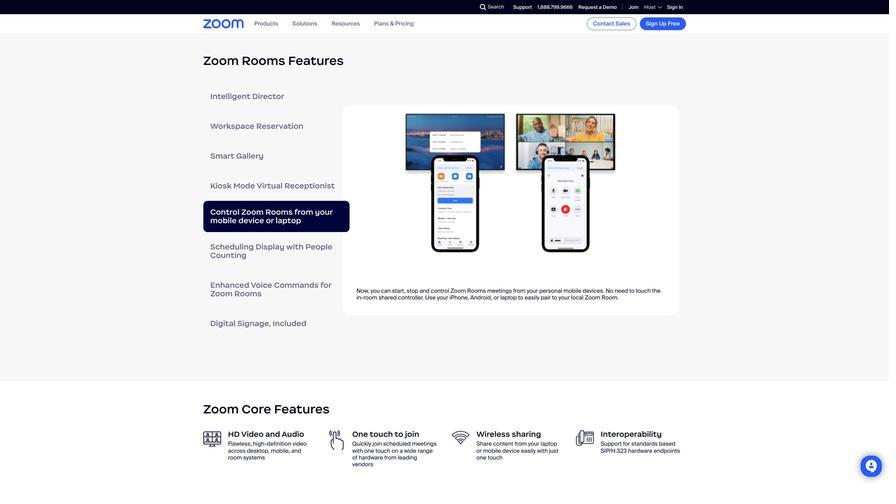 Task type: locate. For each thing, give the bounding box(es) containing it.
0 vertical spatial easily
[[525, 294, 540, 302]]

and up definition
[[266, 430, 280, 440]]

1 vertical spatial support
[[601, 441, 622, 448]]

voice
[[251, 281, 273, 290]]

1 horizontal spatial with
[[353, 447, 363, 455]]

hardware right 'of' at the bottom left
[[359, 454, 383, 462]]

1 horizontal spatial mobile
[[484, 447, 502, 455]]

zoom logo image
[[203, 19, 244, 28]]

smart gallery button
[[203, 141, 350, 171]]

or right 'android,'
[[494, 294, 499, 302]]

2 horizontal spatial and
[[420, 287, 430, 295]]

1 vertical spatial device
[[503, 447, 520, 455]]

wide
[[405, 447, 417, 455]]

sign up free
[[646, 20, 681, 27]]

your down sharing
[[529, 441, 540, 448]]

two phones side by side image
[[343, 105, 679, 274]]

1 horizontal spatial or
[[477, 447, 482, 455]]

touch down content
[[488, 454, 503, 462]]

0 vertical spatial room
[[364, 294, 378, 302]]

0 vertical spatial meetings
[[488, 287, 512, 295]]

iphone,
[[450, 294, 469, 302]]

laptop up display at left
[[276, 216, 301, 226]]

1 vertical spatial join
[[373, 441, 382, 448]]

scheduled
[[384, 441, 411, 448]]

0 vertical spatial sign
[[668, 4, 678, 10]]

search image
[[480, 4, 487, 10]]

control zoom rooms from your mobile device or laptop
[[211, 207, 333, 226]]

tab list containing intelligent director
[[203, 82, 350, 339]]

host button
[[645, 4, 662, 10]]

from left pair
[[514, 287, 526, 295]]

hardware
[[629, 447, 653, 455], [359, 454, 383, 462]]

1 vertical spatial a
[[400, 447, 403, 455]]

mobile up scheduling
[[211, 216, 237, 226]]

sign in link
[[668, 4, 684, 10]]

room inside hd video and audio flawless, high-definition video across desktop, mobile, and room systems
[[228, 454, 242, 462]]

your right use
[[437, 294, 449, 302]]

1 horizontal spatial a
[[600, 4, 602, 10]]

2 vertical spatial mobile
[[484, 447, 502, 455]]

support down interoperability
[[601, 441, 622, 448]]

one up vendors
[[365, 447, 375, 455]]

use
[[426, 294, 436, 302]]

device up display at left
[[239, 216, 264, 226]]

with
[[286, 242, 304, 252], [353, 447, 363, 455], [538, 447, 548, 455]]

1 vertical spatial for
[[624, 441, 631, 448]]

support right search
[[514, 4, 533, 10]]

display
[[256, 242, 285, 252]]

content
[[494, 441, 514, 448]]

device inside wireless sharing share content from your laptop or mobile device easily with just one touch
[[503, 447, 520, 455]]

0 vertical spatial for
[[321, 281, 332, 290]]

1 horizontal spatial device
[[503, 447, 520, 455]]

0 horizontal spatial a
[[400, 447, 403, 455]]

the
[[653, 287, 661, 295]]

your left local
[[559, 294, 570, 302]]

commands
[[274, 281, 319, 290]]

from down scheduled
[[385, 454, 397, 462]]

from
[[295, 207, 314, 217], [514, 287, 526, 295], [515, 441, 527, 448], [385, 454, 397, 462]]

1 vertical spatial sign
[[646, 20, 658, 27]]

zoom rooms features
[[203, 53, 344, 68]]

room
[[364, 294, 378, 302], [228, 454, 242, 462]]

for right commands
[[321, 281, 332, 290]]

with left "just"
[[538, 447, 548, 455]]

from down receptionist
[[295, 207, 314, 217]]

enhanced voice commands for zoom rooms button
[[203, 271, 350, 309]]

pair
[[541, 294, 551, 302]]

join link
[[629, 4, 639, 10]]

0 horizontal spatial with
[[286, 242, 304, 252]]

a left 'demo'
[[600, 4, 602, 10]]

standards
[[632, 441, 658, 448]]

wireless
[[477, 430, 511, 440]]

from inside now, you can start, stop and control zoom rooms meetings from your personal mobile devices. no need to touch the in-room shared controller. use your iphone, android, or laptop to easily pair to your local zoom room.
[[514, 287, 526, 295]]

2 horizontal spatial mobile
[[564, 287, 582, 295]]

0 horizontal spatial meetings
[[412, 441, 437, 448]]

card label element
[[343, 105, 679, 316]]

0 horizontal spatial one
[[365, 447, 375, 455]]

0 horizontal spatial laptop
[[276, 216, 301, 226]]

video
[[242, 430, 264, 440]]

1 horizontal spatial support
[[601, 441, 622, 448]]

0 horizontal spatial device
[[239, 216, 264, 226]]

1 horizontal spatial meetings
[[488, 287, 512, 295]]

easily inside wireless sharing share content from your laptop or mobile device easily with just one touch
[[522, 447, 536, 455]]

1 horizontal spatial one
[[477, 454, 487, 462]]

mobile
[[211, 216, 237, 226], [564, 287, 582, 295], [484, 447, 502, 455]]

1 horizontal spatial for
[[624, 441, 631, 448]]

1.888.799.9666 link
[[538, 4, 573, 10]]

1 vertical spatial room
[[228, 454, 242, 462]]

mobile down wireless
[[484, 447, 502, 455]]

1 vertical spatial easily
[[522, 447, 536, 455]]

device
[[239, 216, 264, 226], [503, 447, 520, 455]]

laptop down sharing
[[541, 441, 558, 448]]

mobile left devices.
[[564, 287, 582, 295]]

or down wireless
[[477, 447, 482, 455]]

or up display at left
[[266, 216, 274, 226]]

2 vertical spatial laptop
[[541, 441, 558, 448]]

1 horizontal spatial hardware
[[629, 447, 653, 455]]

1 vertical spatial mobile
[[564, 287, 582, 295]]

or for zoom
[[266, 216, 274, 226]]

workspace
[[211, 121, 255, 131]]

your
[[315, 207, 333, 217], [527, 287, 539, 295], [437, 294, 449, 302], [559, 294, 570, 302], [529, 441, 540, 448]]

a right on
[[400, 447, 403, 455]]

sales
[[616, 20, 631, 27]]

search
[[488, 4, 505, 10]]

or inside wireless sharing share content from your laptop or mobile device easily with just one touch
[[477, 447, 482, 455]]

easily inside now, you can start, stop and control zoom rooms meetings from your personal mobile devices. no need to touch the in-room shared controller. use your iphone, android, or laptop to easily pair to your local zoom room.
[[525, 294, 540, 302]]

touch up scheduled
[[370, 430, 393, 440]]

tabbed carousel element
[[203, 82, 687, 339]]

across
[[228, 447, 246, 455]]

0 horizontal spatial or
[[266, 216, 274, 226]]

one down share
[[477, 454, 487, 462]]

join
[[405, 430, 420, 440], [373, 441, 382, 448]]

one inside the one touch to join quickly join scheduled meetings with one touch on a wide range of hardware from leading vendors
[[365, 447, 375, 455]]

touch inside now, you can start, stop and control zoom rooms meetings from your personal mobile devices. no need to touch the in-room shared controller. use your iphone, android, or laptop to easily pair to your local zoom room.
[[637, 287, 651, 295]]

features for zoom core features
[[274, 402, 330, 417]]

easily
[[525, 294, 540, 302], [522, 447, 536, 455]]

sign up free link
[[640, 17, 687, 30]]

laptop inside control zoom rooms from your mobile device or laptop
[[276, 216, 301, 226]]

quickly
[[353, 441, 372, 448]]

0 horizontal spatial and
[[266, 430, 280, 440]]

2 horizontal spatial with
[[538, 447, 548, 455]]

0 horizontal spatial hardware
[[359, 454, 383, 462]]

touch inside wireless sharing share content from your laptop or mobile device easily with just one touch
[[488, 454, 503, 462]]

0 vertical spatial device
[[239, 216, 264, 226]]

can
[[382, 287, 391, 295]]

virtual
[[257, 181, 283, 191]]

1 horizontal spatial and
[[292, 447, 301, 455]]

1 vertical spatial or
[[494, 294, 499, 302]]

one touch to join quickly join scheduled meetings with one touch on a wide range of hardware from leading vendors
[[353, 430, 437, 469]]

rooms
[[242, 53, 286, 68], [266, 207, 293, 217], [468, 287, 486, 295], [235, 289, 262, 299]]

tab list
[[203, 82, 350, 339]]

1 vertical spatial meetings
[[412, 441, 437, 448]]

from down sharing
[[515, 441, 527, 448]]

None search field
[[454, 1, 482, 13]]

start,
[[392, 287, 406, 295]]

rooms inside enhanced voice commands for zoom rooms
[[235, 289, 262, 299]]

one inside wireless sharing share content from your laptop or mobile device easily with just one touch
[[477, 454, 487, 462]]

android,
[[471, 294, 493, 302]]

0 vertical spatial support
[[514, 4, 533, 10]]

0 vertical spatial or
[[266, 216, 274, 226]]

0 vertical spatial features
[[289, 53, 344, 68]]

demo
[[604, 4, 618, 10]]

sign left up
[[646, 20, 658, 27]]

workspace reservation button
[[203, 112, 350, 141]]

0 horizontal spatial room
[[228, 454, 242, 462]]

laptop inside wireless sharing share content from your laptop or mobile device easily with just one touch
[[541, 441, 558, 448]]

laptop inside now, you can start, stop and control zoom rooms meetings from your personal mobile devices. no need to touch the in-room shared controller. use your iphone, android, or laptop to easily pair to your local zoom room.
[[501, 294, 517, 302]]

features
[[289, 53, 344, 68], [274, 402, 330, 417]]

with inside the one touch to join quickly join scheduled meetings with one touch on a wide range of hardware from leading vendors
[[353, 447, 363, 455]]

room down flawless,
[[228, 454, 242, 462]]

or inside control zoom rooms from your mobile device or laptop
[[266, 216, 274, 226]]

hardware down interoperability
[[629, 447, 653, 455]]

flawless,
[[228, 441, 252, 448]]

on
[[392, 447, 399, 455]]

with up vendors
[[353, 447, 363, 455]]

1 horizontal spatial join
[[405, 430, 420, 440]]

1 vertical spatial features
[[274, 402, 330, 417]]

sign in
[[668, 4, 684, 10]]

support link
[[514, 4, 533, 10]]

reservation
[[257, 121, 304, 131]]

0 vertical spatial laptop
[[276, 216, 301, 226]]

1 horizontal spatial room
[[364, 294, 378, 302]]

high-
[[253, 441, 267, 448]]

zoom inside control zoom rooms from your mobile device or laptop
[[242, 207, 264, 217]]

laptop
[[276, 216, 301, 226], [501, 294, 517, 302], [541, 441, 558, 448]]

0 horizontal spatial sign
[[646, 20, 658, 27]]

0 vertical spatial a
[[600, 4, 602, 10]]

sign left in
[[668, 4, 678, 10]]

intelligent director
[[211, 92, 285, 101]]

sip/h.323
[[601, 447, 627, 455]]

2 horizontal spatial laptop
[[541, 441, 558, 448]]

1 vertical spatial and
[[266, 430, 280, 440]]

0 vertical spatial join
[[405, 430, 420, 440]]

join up wide
[[405, 430, 420, 440]]

1.888.799.9666
[[538, 4, 573, 10]]

1 horizontal spatial laptop
[[501, 294, 517, 302]]

your down receptionist
[[315, 207, 333, 217]]

and right mobile,
[[292, 447, 301, 455]]

hardware inside the one touch to join quickly join scheduled meetings with one touch on a wide range of hardware from leading vendors
[[359, 454, 383, 462]]

touch left the
[[637, 287, 651, 295]]

for
[[321, 281, 332, 290], [624, 441, 631, 448]]

touch
[[637, 287, 651, 295], [370, 430, 393, 440], [376, 447, 391, 455], [488, 454, 503, 462]]

kiosk mode virtual receptionist
[[211, 181, 335, 191]]

0 horizontal spatial for
[[321, 281, 332, 290]]

easily left pair
[[525, 294, 540, 302]]

smart gallery
[[211, 151, 264, 161]]

endpoints
[[654, 447, 681, 455]]

now,
[[357, 287, 370, 295]]

enhanced
[[211, 281, 250, 290]]

need
[[615, 287, 629, 295]]

1 vertical spatial laptop
[[501, 294, 517, 302]]

2 vertical spatial or
[[477, 447, 482, 455]]

0 horizontal spatial join
[[373, 441, 382, 448]]

device down sharing
[[503, 447, 520, 455]]

laptop right 'android,'
[[501, 294, 517, 302]]

a inside the one touch to join quickly join scheduled meetings with one touch on a wide range of hardware from leading vendors
[[400, 447, 403, 455]]

and
[[420, 287, 430, 295], [266, 430, 280, 440], [292, 447, 301, 455]]

wireless sharing image
[[452, 431, 470, 446]]

join right quickly
[[373, 441, 382, 448]]

1 horizontal spatial sign
[[668, 4, 678, 10]]

0 vertical spatial and
[[420, 287, 430, 295]]

2 horizontal spatial or
[[494, 294, 499, 302]]

room left can
[[364, 294, 378, 302]]

and inside now, you can start, stop and control zoom rooms meetings from your personal mobile devices. no need to touch the in-room shared controller. use your iphone, android, or laptop to easily pair to your local zoom room.
[[420, 287, 430, 295]]

with left people
[[286, 242, 304, 252]]

to
[[630, 287, 635, 295], [519, 294, 524, 302], [553, 294, 558, 302], [395, 430, 404, 440]]

to up scheduled
[[395, 430, 404, 440]]

easily down sharing
[[522, 447, 536, 455]]

support
[[514, 4, 533, 10], [601, 441, 622, 448]]

0 vertical spatial mobile
[[211, 216, 237, 226]]

mode
[[234, 181, 255, 191]]

intelligent
[[211, 92, 251, 101]]

for down interoperability
[[624, 441, 631, 448]]

0 horizontal spatial mobile
[[211, 216, 237, 226]]

and right 'stop'
[[420, 287, 430, 295]]



Task type: describe. For each thing, give the bounding box(es) containing it.
control zoom rooms from your mobile device or laptop button
[[203, 201, 350, 232]]

support inside interoperability support for standards based sip/h.323 hardware endpoints
[[601, 441, 622, 448]]

request a demo
[[579, 4, 618, 10]]

mobile inside wireless sharing share content from your laptop or mobile device easily with just one touch
[[484, 447, 502, 455]]

your left pair
[[527, 287, 539, 295]]

features for zoom rooms features
[[289, 53, 344, 68]]

in-
[[357, 294, 364, 302]]

up
[[660, 20, 667, 27]]

included
[[273, 319, 307, 329]]

to left pair
[[519, 294, 524, 302]]

your inside wireless sharing share content from your laptop or mobile device easily with just one touch
[[529, 441, 540, 448]]

signage,
[[238, 319, 271, 329]]

sign for sign in
[[668, 4, 678, 10]]

from inside the one touch to join quickly join scheduled meetings with one touch on a wide range of hardware from leading vendors
[[385, 454, 397, 462]]

resources
[[332, 20, 360, 28]]

products button
[[255, 20, 278, 28]]

from inside control zoom rooms from your mobile device or laptop
[[295, 207, 314, 217]]

audio
[[282, 430, 304, 440]]

of
[[353, 454, 358, 462]]

solutions
[[293, 20, 318, 28]]

contact sales
[[594, 20, 631, 27]]

or inside now, you can start, stop and control zoom rooms meetings from your personal mobile devices. no need to touch the in-room shared controller. use your iphone, android, or laptop to easily pair to your local zoom room.
[[494, 294, 499, 302]]

with inside wireless sharing share content from your laptop or mobile device easily with just one touch
[[538, 447, 548, 455]]

control
[[211, 207, 240, 217]]

plans
[[375, 20, 389, 28]]

people
[[306, 242, 333, 252]]

pricing
[[396, 20, 414, 28]]

finger tapping icon image
[[328, 431, 346, 451]]

rooms inside now, you can start, stop and control zoom rooms meetings from your personal mobile devices. no need to touch the in-room shared controller. use your iphone, android, or laptop to easily pair to your local zoom room.
[[468, 287, 486, 295]]

to inside the one touch to join quickly join scheduled meetings with one touch on a wide range of hardware from leading vendors
[[395, 430, 404, 440]]

search image
[[480, 4, 487, 10]]

smart
[[211, 151, 235, 161]]

now, you can start, stop and control zoom rooms meetings from your personal mobile devices. no need to touch the in-room shared controller. use your iphone, android, or laptop to easily pair to your local zoom room.
[[357, 287, 661, 302]]

digital signage, included
[[211, 319, 307, 329]]

kiosk
[[211, 181, 232, 191]]

your inside control zoom rooms from your mobile device or laptop
[[315, 207, 333, 217]]

with inside scheduling display with people counting
[[286, 242, 304, 252]]

in
[[679, 4, 684, 10]]

free
[[669, 20, 681, 27]]

control
[[431, 287, 450, 295]]

sharing
[[512, 430, 542, 440]]

contact
[[594, 20, 615, 27]]

no
[[606, 287, 614, 295]]

telephone image
[[576, 431, 594, 447]]

leading
[[398, 454, 418, 462]]

room.
[[602, 294, 619, 302]]

sign for sign up free
[[646, 20, 658, 27]]

mobile,
[[271, 447, 290, 455]]

just
[[550, 447, 559, 455]]

core
[[242, 402, 271, 417]]

interoperability
[[601, 430, 662, 440]]

mobile inside now, you can start, stop and control zoom rooms meetings from your personal mobile devices. no need to touch the in-room shared controller. use your iphone, android, or laptop to easily pair to your local zoom room.
[[564, 287, 582, 295]]

rooms inside control zoom rooms from your mobile device or laptop
[[266, 207, 293, 217]]

contact sales link
[[588, 17, 637, 30]]

meetings inside the one touch to join quickly join scheduled meetings with one touch on a wide range of hardware from leading vendors
[[412, 441, 437, 448]]

intelligent director button
[[203, 82, 350, 112]]

digital
[[211, 319, 236, 329]]

zoom core features
[[203, 402, 330, 417]]

join
[[629, 4, 639, 10]]

devices.
[[583, 287, 605, 295]]

resources button
[[332, 20, 360, 28]]

from inside wireless sharing share content from your laptop or mobile device easily with just one touch
[[515, 441, 527, 448]]

wireless sharing share content from your laptop or mobile device easily with just one touch
[[477, 430, 559, 462]]

for inside enhanced voice commands for zoom rooms
[[321, 281, 332, 290]]

gallery
[[236, 151, 264, 161]]

director
[[252, 92, 285, 101]]

room inside now, you can start, stop and control zoom rooms meetings from your personal mobile devices. no need to touch the in-room shared controller. use your iphone, android, or laptop to easily pair to your local zoom room.
[[364, 294, 378, 302]]

mobile inside control zoom rooms from your mobile device or laptop
[[211, 216, 237, 226]]

video
[[293, 441, 307, 448]]

to right pair
[[553, 294, 558, 302]]

hd
[[228, 430, 240, 440]]

hd video and audio flawless, high-definition video across desktop, mobile, and room systems
[[228, 430, 307, 462]]

touch left on
[[376, 447, 391, 455]]

four people on a computer screen image
[[203, 431, 221, 448]]

control zoom rooms from your mobile device or laptop group
[[343, 105, 679, 316]]

one
[[353, 430, 368, 440]]

digital signage, included button
[[203, 309, 350, 339]]

&
[[390, 20, 394, 28]]

scheduling display with people counting
[[211, 242, 333, 260]]

0 horizontal spatial support
[[514, 4, 533, 10]]

scheduling
[[211, 242, 254, 252]]

zoom inside enhanced voice commands for zoom rooms
[[211, 289, 233, 299]]

request a demo link
[[579, 4, 618, 10]]

share
[[477, 441, 492, 448]]

products
[[255, 20, 278, 28]]

personal
[[540, 287, 563, 295]]

shared
[[379, 294, 397, 302]]

or for sharing
[[477, 447, 482, 455]]

hardware inside interoperability support for standards based sip/h.323 hardware endpoints
[[629, 447, 653, 455]]

request
[[579, 4, 598, 10]]

workspace reservation
[[211, 121, 304, 131]]

plans & pricing link
[[375, 20, 414, 28]]

controller.
[[398, 294, 424, 302]]

device inside control zoom rooms from your mobile device or laptop
[[239, 216, 264, 226]]

you
[[371, 287, 380, 295]]

kiosk mode virtual receptionist button
[[203, 171, 350, 201]]

desktop,
[[247, 447, 270, 455]]

for inside interoperability support for standards based sip/h.323 hardware endpoints
[[624, 441, 631, 448]]

meetings inside now, you can start, stop and control zoom rooms meetings from your personal mobile devices. no need to touch the in-room shared controller. use your iphone, android, or laptop to easily pair to your local zoom room.
[[488, 287, 512, 295]]

2 vertical spatial and
[[292, 447, 301, 455]]

to right need
[[630, 287, 635, 295]]

stop
[[407, 287, 419, 295]]

vendors
[[353, 461, 374, 469]]

solutions button
[[293, 20, 318, 28]]

based
[[660, 441, 676, 448]]

range
[[418, 447, 433, 455]]



Task type: vqa. For each thing, say whether or not it's contained in the screenshot.
Strategy
no



